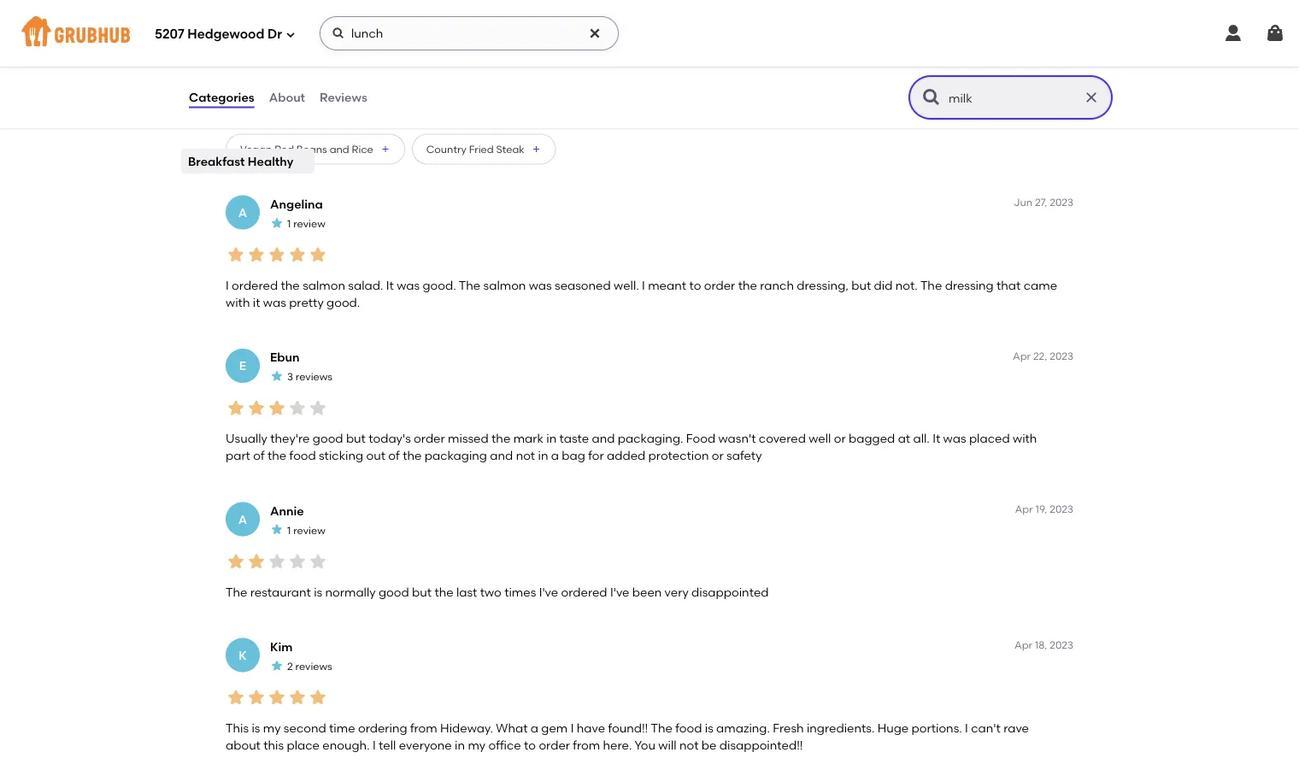 Task type: locate. For each thing, give the bounding box(es) containing it.
will
[[658, 738, 676, 752]]

good. down the 'salad.' on the top left of the page
[[327, 295, 360, 309]]

in down the mark
[[538, 448, 548, 463]]

1 horizontal spatial good
[[379, 584, 409, 599]]

2 down "kim"
[[287, 660, 293, 672]]

usually they're good but today's order missed the mark in taste and packaging. food wasn't covered well or bagged at all. it was placed with part of the food sticking out of the packaging and not in a bag for added protection or safety
[[226, 431, 1037, 463]]

go
[[345, 87, 360, 101]]

0 vertical spatial good
[[313, 431, 343, 446]]

1 review down 'annie'
[[287, 524, 325, 536]]

0 horizontal spatial a
[[531, 720, 538, 735]]

from up everyone
[[410, 720, 437, 735]]

a down breakfast healthy
[[238, 205, 247, 219]]

2 2 reviews from the top
[[287, 660, 332, 672]]

1 vertical spatial ordered
[[561, 584, 607, 599]]

1 for angelina
[[287, 217, 291, 230]]

1 vertical spatial 2
[[287, 660, 293, 672]]

2 horizontal spatial is
[[705, 720, 713, 735]]

1 vertical spatial to
[[689, 278, 701, 292]]

1 horizontal spatial with
[[1013, 431, 1037, 446]]

that
[[996, 278, 1021, 292]]

to left go
[[330, 87, 342, 101]]

1 vertical spatial and
[[592, 431, 615, 446]]

2 review from the top
[[293, 524, 325, 536]]

breakfast healthy
[[188, 154, 293, 168]]

vegan red beans and rice
[[240, 143, 373, 155]]

1 horizontal spatial from
[[573, 738, 600, 752]]

0 vertical spatial a
[[551, 448, 559, 463]]

review for annie
[[293, 524, 325, 536]]

is left normally in the bottom of the page
[[314, 584, 322, 599]]

2 reviews right dr
[[287, 26, 332, 39]]

star icon image
[[270, 25, 284, 39], [226, 53, 246, 74], [246, 53, 267, 74], [267, 53, 287, 74], [287, 53, 308, 74], [308, 53, 328, 74], [270, 216, 284, 230], [226, 244, 246, 265], [246, 244, 267, 265], [267, 244, 287, 265], [287, 244, 308, 265], [308, 244, 328, 265], [270, 369, 284, 383], [226, 398, 246, 418], [246, 398, 267, 418], [267, 398, 287, 418], [287, 398, 308, 418], [308, 398, 328, 418], [270, 523, 284, 536], [226, 551, 246, 572], [246, 551, 267, 572], [267, 551, 287, 572], [287, 551, 308, 572], [308, 551, 328, 572], [270, 659, 284, 673], [226, 687, 246, 708], [246, 687, 267, 708], [267, 687, 287, 708], [287, 687, 308, 708], [308, 687, 328, 708]]

2 horizontal spatial but
[[851, 278, 871, 292]]

2 for intend
[[287, 26, 293, 39]]

order right "meant"
[[704, 278, 735, 292]]

0 horizontal spatial or
[[712, 448, 724, 463]]

1 down 'annie'
[[287, 524, 291, 536]]

1 vertical spatial a
[[531, 720, 538, 735]]

1 horizontal spatial ordered
[[561, 584, 607, 599]]

2 1 from the top
[[287, 524, 291, 536]]

svg image
[[1223, 23, 1243, 44]]

my down hideway.
[[468, 738, 486, 752]]

0 vertical spatial it
[[386, 278, 394, 292]]

svg image
[[1265, 23, 1285, 44], [332, 26, 345, 40], [588, 26, 602, 40], [285, 29, 296, 40]]

1 vertical spatial good.
[[327, 295, 360, 309]]

1 2023 from the top
[[1050, 196, 1073, 208]]

1 reviews from the top
[[295, 26, 332, 39]]

bsck
[[363, 87, 390, 101]]

1 horizontal spatial order
[[539, 738, 570, 752]]

1 horizontal spatial i've
[[610, 584, 629, 599]]

0 vertical spatial apr
[[1013, 349, 1031, 362]]

breakfast healthy tab
[[188, 152, 308, 170]]

but left did
[[851, 278, 871, 292]]

2023 right 19,
[[1050, 503, 1073, 515]]

1 horizontal spatial and
[[490, 448, 513, 463]]

food up be at bottom right
[[675, 720, 702, 735]]

the restaurant is normally good but the last two times i've ordered i've been very disappointed
[[226, 584, 769, 599]]

1 horizontal spatial but
[[412, 584, 432, 599]]

1 vertical spatial food
[[675, 720, 702, 735]]

1 horizontal spatial not
[[679, 738, 699, 752]]

2 plus icon image from the left
[[531, 144, 542, 154]]

gem
[[541, 720, 568, 735]]

1 horizontal spatial food
[[675, 720, 702, 735]]

0 horizontal spatial it
[[386, 278, 394, 292]]

the
[[459, 278, 480, 292], [920, 278, 942, 292], [226, 584, 247, 599], [651, 720, 672, 735]]

this
[[226, 720, 249, 735]]

the left last
[[434, 584, 453, 599]]

plus icon image inside country fried steak button
[[531, 144, 542, 154]]

tell
[[379, 738, 396, 752]]

was right the 'salad.' on the top left of the page
[[397, 278, 420, 292]]

2 vertical spatial in
[[455, 738, 465, 752]]

0 vertical spatial ordered
[[232, 278, 278, 292]]

0 vertical spatial or
[[834, 431, 846, 446]]

2 horizontal spatial order
[[704, 278, 735, 292]]

it right the 'salad.' on the top left of the page
[[386, 278, 394, 292]]

salmon left seasoned
[[483, 278, 526, 292]]

dressing
[[945, 278, 994, 292]]

to down what
[[524, 738, 536, 752]]

a left bag
[[551, 448, 559, 463]]

1 salmon from the left
[[303, 278, 345, 292]]

0 vertical spatial my
[[263, 720, 281, 735]]

a left 'annie'
[[238, 512, 247, 526]]

ordered up it
[[232, 278, 278, 292]]

with left it
[[226, 295, 250, 309]]

apr left 22,
[[1013, 349, 1031, 362]]

not down the mark
[[516, 448, 535, 463]]

0 horizontal spatial and
[[330, 143, 349, 155]]

2 right dr
[[287, 26, 293, 39]]

categories button
[[188, 67, 255, 128]]

or down food
[[712, 448, 724, 463]]

last
[[456, 584, 477, 599]]

and up for
[[592, 431, 615, 446]]

2 a from the top
[[238, 512, 247, 526]]

ordered left been at the bottom of the page
[[561, 584, 607, 599]]

1 horizontal spatial plus icon image
[[531, 144, 542, 154]]

wasn't
[[718, 431, 756, 446]]

1 vertical spatial it
[[933, 431, 940, 446]]

good
[[313, 431, 343, 446], [379, 584, 409, 599]]

0 horizontal spatial from
[[410, 720, 437, 735]]

0 vertical spatial 2
[[287, 26, 293, 39]]

0 vertical spatial but
[[851, 278, 871, 292]]

the down they're
[[268, 448, 287, 463]]

in
[[546, 431, 557, 446], [538, 448, 548, 463], [455, 738, 465, 752]]

from down have
[[573, 738, 600, 752]]

was left seasoned
[[529, 278, 552, 292]]

ordering
[[358, 720, 407, 735]]

did
[[874, 278, 893, 292]]

0 vertical spatial review
[[293, 217, 325, 230]]

well
[[809, 431, 831, 446]]

1 a from the top
[[238, 205, 247, 219]]

0 vertical spatial food
[[289, 448, 316, 463]]

2 for my
[[287, 660, 293, 672]]

of
[[253, 448, 265, 463], [388, 448, 400, 463]]

review down angelina
[[293, 217, 325, 230]]

0 vertical spatial with
[[226, 295, 250, 309]]

order down gem
[[539, 738, 570, 752]]

to right "meant"
[[689, 278, 701, 292]]

the inside this is my second time ordering from hideway.  what a gem i have found!!  the food is amazing.  fresh ingredients.  huge portions.  i can't rave about this place enough.  i tell everyone in my office to order from here.  you will not be disappointed!!
[[651, 720, 672, 735]]

2 of from the left
[[388, 448, 400, 463]]

0 horizontal spatial plus icon image
[[380, 144, 390, 154]]

2 reviews from the top
[[296, 371, 332, 383]]

review down 'annie'
[[293, 524, 325, 536]]

1 vertical spatial 1
[[287, 524, 291, 536]]

0 horizontal spatial but
[[346, 431, 366, 446]]

0 horizontal spatial food
[[289, 448, 316, 463]]

1 horizontal spatial is
[[314, 584, 322, 599]]

good.
[[423, 278, 456, 292], [327, 295, 360, 309]]

1 vertical spatial apr
[[1015, 503, 1033, 515]]

plus icon image
[[380, 144, 390, 154], [531, 144, 542, 154]]

1 horizontal spatial to
[[524, 738, 536, 752]]

0 horizontal spatial to
[[330, 87, 342, 101]]

0 vertical spatial order
[[704, 278, 735, 292]]

not
[[516, 448, 535, 463], [679, 738, 699, 752]]

plus icon image right rice
[[380, 144, 390, 154]]

apr
[[1013, 349, 1031, 362], [1015, 503, 1033, 515], [1014, 639, 1032, 651]]

in left taste
[[546, 431, 557, 446]]

0 horizontal spatial good.
[[327, 295, 360, 309]]

1 horizontal spatial good.
[[423, 278, 456, 292]]

or right 'well'
[[834, 431, 846, 446]]

but inside the i ordered the salmon salad. it was good. the salmon was seasoned well. i meant to order the ranch dressing, but did not. the dressing that came with it was pretty good.
[[851, 278, 871, 292]]

1 horizontal spatial or
[[834, 431, 846, 446]]

my up this
[[263, 720, 281, 735]]

1 plus icon image from the left
[[380, 144, 390, 154]]

reviews right dr
[[295, 26, 332, 39]]

0 vertical spatial to
[[330, 87, 342, 101]]

i've
[[539, 584, 558, 599], [610, 584, 629, 599]]

a inside usually they're good but today's order missed the mark in taste and packaging. food wasn't covered well or bagged at all. it was placed with part of the food sticking out of the packaging and not in a bag for added protection or safety
[[551, 448, 559, 463]]

a for annie
[[238, 512, 247, 526]]

2 2023 from the top
[[1050, 349, 1073, 362]]

plus icon image for country fried steak
[[531, 144, 542, 154]]

1 review down angelina
[[287, 217, 325, 230]]

order up packaging
[[414, 431, 445, 446]]

i've right times
[[539, 584, 558, 599]]

0 vertical spatial 2 reviews
[[287, 26, 332, 39]]

2023 right 22,
[[1050, 349, 1073, 362]]

0 vertical spatial and
[[330, 143, 349, 155]]

normally
[[325, 584, 376, 599]]

a
[[238, 205, 247, 219], [238, 512, 247, 526]]

reviews up second
[[295, 660, 332, 672]]

2 vertical spatial to
[[524, 738, 536, 752]]

but
[[851, 278, 871, 292], [346, 431, 366, 446], [412, 584, 432, 599]]

apr for with
[[1013, 349, 1031, 362]]

1 vertical spatial in
[[538, 448, 548, 463]]

ordered inside the i ordered the salmon salad. it was good. the salmon was seasoned well. i meant to order the ranch dressing, but did not. the dressing that came with it was pretty good.
[[232, 278, 278, 292]]

apr left 19,
[[1015, 503, 1033, 515]]

plus icon image right steak
[[531, 144, 542, 154]]

plus icon image inside vegan red beans and rice button
[[380, 144, 390, 154]]

1 vertical spatial reviews
[[296, 371, 332, 383]]

good inside usually they're good but today's order missed the mark in taste and packaging. food wasn't covered well or bagged at all. it was placed with part of the food sticking out of the packaging and not in a bag for added protection or safety
[[313, 431, 343, 446]]

1 vertical spatial but
[[346, 431, 366, 446]]

of right the part
[[253, 448, 265, 463]]

they're
[[270, 431, 310, 446]]

but left last
[[412, 584, 432, 599]]

not left be at bottom right
[[679, 738, 699, 752]]

1 down angelina
[[287, 217, 291, 230]]

3 reviews from the top
[[295, 660, 332, 672]]

with right the placed
[[1013, 431, 1037, 446]]

1 vertical spatial with
[[1013, 431, 1037, 446]]

vegan
[[240, 143, 272, 155]]

was right all.
[[943, 431, 966, 446]]

1 horizontal spatial salmon
[[483, 278, 526, 292]]

2023 right 27,
[[1050, 196, 1073, 208]]

1 review from the top
[[293, 217, 325, 230]]

1 vertical spatial review
[[293, 524, 325, 536]]

2 2 from the top
[[287, 660, 293, 672]]

steak
[[496, 143, 524, 155]]

2023 right the "18,"
[[1050, 639, 1073, 651]]

is right 'this'
[[252, 720, 260, 735]]

jun 27, 2023
[[1014, 196, 1073, 208]]

0 vertical spatial 1 review
[[287, 217, 325, 230]]

good,
[[254, 87, 287, 101]]

1 horizontal spatial of
[[388, 448, 400, 463]]

1 1 review from the top
[[287, 217, 325, 230]]

0 vertical spatial a
[[238, 205, 247, 219]]

i ordered the salmon salad. it was good. the salmon was seasoned well. i meant to order the ranch dressing, but did not. the dressing that came with it was pretty good.
[[226, 278, 1057, 309]]

review for angelina
[[293, 217, 325, 230]]

of down today's
[[388, 448, 400, 463]]

a left gem
[[531, 720, 538, 735]]

0 horizontal spatial salmon
[[303, 278, 345, 292]]

in down hideway.
[[455, 738, 465, 752]]

enough.
[[322, 738, 370, 752]]

2 vertical spatial reviews
[[295, 660, 332, 672]]

a inside this is my second time ordering from hideway.  what a gem i have found!!  the food is amazing.  fresh ingredients.  huge portions.  i can't rave about this place enough.  i tell everyone in my office to order from here.  you will not be disappointed!!
[[531, 720, 538, 735]]

4 2023 from the top
[[1050, 639, 1073, 651]]

hedgewood
[[187, 27, 264, 42]]

1 vertical spatial not
[[679, 738, 699, 752]]

packaging
[[425, 448, 487, 463]]

2 reviews for second
[[287, 660, 332, 672]]

apr left the "18,"
[[1014, 639, 1032, 651]]

about
[[226, 738, 261, 752]]

2023
[[1050, 196, 1073, 208], [1050, 349, 1073, 362], [1050, 503, 1073, 515], [1050, 639, 1073, 651]]

salmon up pretty
[[303, 278, 345, 292]]

safety
[[727, 448, 762, 463]]

pretty
[[289, 295, 324, 309]]

good. right the 'salad.' on the top left of the page
[[423, 278, 456, 292]]

i
[[226, 278, 229, 292], [642, 278, 645, 292], [571, 720, 574, 735], [965, 720, 968, 735], [373, 738, 376, 752]]

1 vertical spatial order
[[414, 431, 445, 446]]

2 1 review from the top
[[287, 524, 325, 536]]

fresh
[[773, 720, 804, 735]]

plus icon image for vegan red beans and rice
[[380, 144, 390, 154]]

0 vertical spatial not
[[516, 448, 535, 463]]

reviews right 3
[[296, 371, 332, 383]]

usually
[[226, 431, 267, 446]]

packaging.
[[618, 431, 683, 446]]

1 vertical spatial or
[[712, 448, 724, 463]]

order inside this is my second time ordering from hideway.  what a gem i have found!!  the food is amazing.  fresh ingredients.  huge portions.  i can't rave about this place enough.  i tell everyone in my office to order from here.  you will not be disappointed!!
[[539, 738, 570, 752]]

1 2 reviews from the top
[[287, 26, 332, 39]]

1 vertical spatial 1 review
[[287, 524, 325, 536]]

2 vertical spatial order
[[539, 738, 570, 752]]

1 2 from the top
[[287, 26, 293, 39]]

2 horizontal spatial to
[[689, 278, 701, 292]]

18,
[[1035, 639, 1047, 651]]

order
[[704, 278, 735, 292], [414, 431, 445, 446], [539, 738, 570, 752]]

0 horizontal spatial of
[[253, 448, 265, 463]]

country
[[426, 143, 466, 155]]

0 vertical spatial 1
[[287, 217, 291, 230]]

1 vertical spatial a
[[238, 512, 247, 526]]

1 vertical spatial my
[[468, 738, 486, 752]]

it
[[386, 278, 394, 292], [933, 431, 940, 446]]

and left rice
[[330, 143, 349, 155]]

good up sticking
[[313, 431, 343, 446]]

0 horizontal spatial my
[[263, 720, 281, 735]]

have
[[577, 720, 605, 735]]

1 i've from the left
[[539, 584, 558, 599]]

0 vertical spatial in
[[546, 431, 557, 446]]

0 horizontal spatial not
[[516, 448, 535, 463]]

food inside this is my second time ordering from hideway.  what a gem i have found!!  the food is amazing.  fresh ingredients.  huge portions.  i can't rave about this place enough.  i tell everyone in my office to order from here.  you will not be disappointed!!
[[675, 720, 702, 735]]

dr
[[267, 27, 282, 42]]

it right all.
[[933, 431, 940, 446]]

and right packaging
[[490, 448, 513, 463]]

0 horizontal spatial good
[[313, 431, 343, 446]]

jim
[[226, 116, 244, 128]]

but up sticking
[[346, 431, 366, 446]]

1 vertical spatial 2 reviews
[[287, 660, 332, 672]]

0 horizontal spatial with
[[226, 295, 250, 309]]

out
[[366, 448, 385, 463]]

0 horizontal spatial ordered
[[232, 278, 278, 292]]

kim
[[270, 639, 293, 654]]

good right normally in the bottom of the page
[[379, 584, 409, 599]]

0 horizontal spatial order
[[414, 431, 445, 446]]

second
[[284, 720, 326, 735]]

2 vertical spatial apr
[[1014, 639, 1032, 651]]

22,
[[1033, 349, 1047, 362]]

1 horizontal spatial a
[[551, 448, 559, 463]]

0 vertical spatial good.
[[423, 278, 456, 292]]

food down they're
[[289, 448, 316, 463]]

rave
[[1003, 720, 1029, 735]]

it
[[253, 295, 260, 309]]

0 horizontal spatial i've
[[539, 584, 558, 599]]

reviews for intend
[[295, 26, 332, 39]]

1 1 from the top
[[287, 217, 291, 230]]

2 reviews down "kim"
[[287, 660, 332, 672]]

you
[[635, 738, 655, 752]]

bagged
[[849, 431, 895, 446]]

1 horizontal spatial it
[[933, 431, 940, 446]]

0 vertical spatial reviews
[[295, 26, 332, 39]]

the up pretty
[[281, 278, 300, 292]]

i've left been at the bottom of the page
[[610, 584, 629, 599]]

1 review
[[287, 217, 325, 230], [287, 524, 325, 536]]

is up be at bottom right
[[705, 720, 713, 735]]

times
[[504, 584, 536, 599]]



Task type: vqa. For each thing, say whether or not it's contained in the screenshot.
Series in the Rock Salt Crema Series
no



Task type: describe. For each thing, give the bounding box(es) containing it.
rice
[[352, 143, 373, 155]]

came
[[1024, 278, 1057, 292]]

to inside this is my second time ordering from hideway.  what a gem i have found!!  the food is amazing.  fresh ingredients.  huge portions.  i can't rave about this place enough.  i tell everyone in my office to order from here.  you will not be disappointed!!
[[524, 738, 536, 752]]

ranch
[[760, 278, 794, 292]]

1 for annie
[[287, 524, 291, 536]]

it inside usually they're good but today's order missed the mark in taste and packaging. food wasn't covered well or bagged at all. it was placed with part of the food sticking out of the packaging and not in a bag for added protection or safety
[[933, 431, 940, 446]]

2023 for rave
[[1050, 639, 1073, 651]]

reviews for my
[[295, 660, 332, 672]]

country fried steak button
[[412, 134, 556, 164]]

apr for rave
[[1014, 639, 1032, 651]]

breakfast
[[188, 154, 245, 168]]

it inside the i ordered the salmon salad. it was good. the salmon was seasoned well. i meant to order the ranch dressing, but did not. the dressing that came with it was pretty good.
[[386, 278, 394, 292]]

the left ranch
[[738, 278, 757, 292]]

ordered:
[[247, 116, 289, 128]]

been
[[632, 584, 662, 599]]

salad.
[[348, 278, 383, 292]]

and inside vegan red beans and rice button
[[330, 143, 349, 155]]

placed
[[969, 431, 1010, 446]]

the left the mark
[[491, 431, 510, 446]]

not inside this is my second time ordering from hideway.  what a gem i have found!!  the food is amazing.  fresh ingredients.  huge portions.  i can't rave about this place enough.  i tell everyone in my office to order from here.  you will not be disappointed!!
[[679, 738, 699, 752]]

at
[[898, 431, 910, 446]]

19,
[[1035, 503, 1047, 515]]

here.
[[603, 738, 632, 752]]

this
[[263, 738, 284, 752]]

meant
[[648, 278, 686, 292]]

1 horizontal spatial my
[[468, 738, 486, 752]]

to inside the i ordered the salmon salad. it was good. the salmon was seasoned well. i meant to order the ranch dressing, but did not. the dressing that came with it was pretty good.
[[689, 278, 701, 292]]

reviews button
[[319, 67, 368, 128]]

taste
[[559, 431, 589, 446]]

in inside this is my second time ordering from hideway.  what a gem i have found!!  the food is amazing.  fresh ingredients.  huge portions.  i can't rave about this place enough.  i tell everyone in my office to order from here.  you will not be disappointed!!
[[455, 738, 465, 752]]

3
[[287, 371, 293, 383]]

amazing.
[[716, 720, 770, 735]]

hideway.
[[440, 720, 493, 735]]

2 vertical spatial and
[[490, 448, 513, 463]]

protection
[[648, 448, 709, 463]]

k
[[239, 648, 247, 662]]

apr 19, 2023
[[1015, 503, 1073, 515]]

restaurant
[[250, 584, 311, 599]]

apr 22, 2023
[[1013, 349, 1073, 362]]

2 reviews for to
[[287, 26, 332, 39]]

well.
[[614, 278, 639, 292]]

everyone
[[399, 738, 452, 752]]

5207 hedgewood dr
[[155, 27, 282, 42]]

huge
[[877, 720, 909, 735]]

not inside usually they're good but today's order missed the mark in taste and packaging. food wasn't covered well or bagged at all. it was placed with part of the food sticking out of the packaging and not in a bag for added protection or safety
[[516, 448, 535, 463]]

categories
[[189, 90, 254, 105]]

healthy
[[248, 154, 293, 168]]

5207
[[155, 27, 184, 42]]

1 review for angelina
[[287, 217, 325, 230]]

this is my second time ordering from hideway.  what a gem i have found!!  the food is amazing.  fresh ingredients.  huge portions.  i can't rave about this place enough.  i tell everyone in my office to order from here.  you will not be disappointed!!
[[226, 720, 1029, 752]]

search icon image
[[921, 87, 942, 108]]

can't
[[971, 720, 1001, 735]]

vegan red beans and rice button
[[226, 134, 405, 164]]

apr 18, 2023
[[1014, 639, 1073, 651]]

3 2023 from the top
[[1050, 503, 1073, 515]]

main navigation navigation
[[0, 0, 1299, 67]]

2023 for with
[[1050, 349, 1073, 362]]

mark
[[513, 431, 543, 446]]

a for angelina
[[238, 205, 247, 219]]

reviews for good
[[296, 371, 332, 383]]

red
[[275, 143, 294, 155]]

ebun
[[270, 350, 300, 364]]

covered
[[759, 431, 806, 446]]

the down today's
[[403, 448, 422, 463]]

beans
[[297, 143, 327, 155]]

with inside the i ordered the salmon salad. it was good. the salmon was seasoned well. i meant to order the ranch dressing, but did not. the dressing that came with it was pretty good.
[[226, 295, 250, 309]]

bag
[[562, 448, 585, 463]]

1 vertical spatial from
[[573, 738, 600, 752]]

sticking
[[319, 448, 363, 463]]

0 vertical spatial from
[[410, 720, 437, 735]]

0 horizontal spatial is
[[252, 720, 260, 735]]

about
[[269, 90, 305, 105]]

1 review for annie
[[287, 524, 325, 536]]

very good, intend to go bsck
[[226, 87, 390, 101]]

reviews
[[320, 90, 367, 105]]

with inside usually they're good but today's order missed the mark in taste and packaging. food wasn't covered well or bagged at all. it was placed with part of the food sticking out of the packaging and not in a bag for added protection or safety
[[1013, 431, 1037, 446]]

angelina
[[270, 197, 323, 211]]

Search Hideaway Kitchen & Bar search field
[[947, 90, 1078, 106]]

jim ordered:
[[226, 116, 289, 128]]

1 of from the left
[[253, 448, 265, 463]]

27,
[[1035, 196, 1047, 208]]

was right it
[[263, 295, 286, 309]]

e
[[239, 358, 246, 373]]

was inside usually they're good but today's order missed the mark in taste and packaging. food wasn't covered well or bagged at all. it was placed with part of the food sticking out of the packaging and not in a bag for added protection or safety
[[943, 431, 966, 446]]

today's
[[369, 431, 411, 446]]

Search for food, convenience, alcohol... search field
[[320, 16, 619, 50]]

x icon image
[[1083, 89, 1100, 106]]

place
[[287, 738, 320, 752]]

portions.
[[912, 720, 962, 735]]

seasoned
[[555, 278, 611, 292]]

very
[[665, 584, 689, 599]]

found!!
[[608, 720, 648, 735]]

for
[[588, 448, 604, 463]]

2 vertical spatial but
[[412, 584, 432, 599]]

2 salmon from the left
[[483, 278, 526, 292]]

dressing,
[[797, 278, 849, 292]]

2 i've from the left
[[610, 584, 629, 599]]

disappointed
[[691, 584, 769, 599]]

part
[[226, 448, 250, 463]]

about button
[[268, 67, 306, 128]]

annie
[[270, 503, 304, 518]]

jun
[[1014, 196, 1032, 208]]

added
[[607, 448, 645, 463]]

be
[[701, 738, 717, 752]]

country fried steak
[[426, 143, 524, 155]]

2023 for dressing
[[1050, 196, 1073, 208]]

1 vertical spatial good
[[379, 584, 409, 599]]

order inside usually they're good but today's order missed the mark in taste and packaging. food wasn't covered well or bagged at all. it was placed with part of the food sticking out of the packaging and not in a bag for added protection or safety
[[414, 431, 445, 446]]

not.
[[895, 278, 918, 292]]

3 reviews
[[287, 371, 332, 383]]

food
[[686, 431, 715, 446]]

very
[[226, 87, 251, 101]]

2 horizontal spatial and
[[592, 431, 615, 446]]

order inside the i ordered the salmon salad. it was good. the salmon was seasoned well. i meant to order the ranch dressing, but did not. the dressing that came with it was pretty good.
[[704, 278, 735, 292]]

but inside usually they're good but today's order missed the mark in taste and packaging. food wasn't covered well or bagged at all. it was placed with part of the food sticking out of the packaging and not in a bag for added protection or safety
[[346, 431, 366, 446]]

office
[[488, 738, 521, 752]]

what
[[496, 720, 528, 735]]

missed
[[448, 431, 489, 446]]

food inside usually they're good but today's order missed the mark in taste and packaging. food wasn't covered well or bagged at all. it was placed with part of the food sticking out of the packaging and not in a bag for added protection or safety
[[289, 448, 316, 463]]



